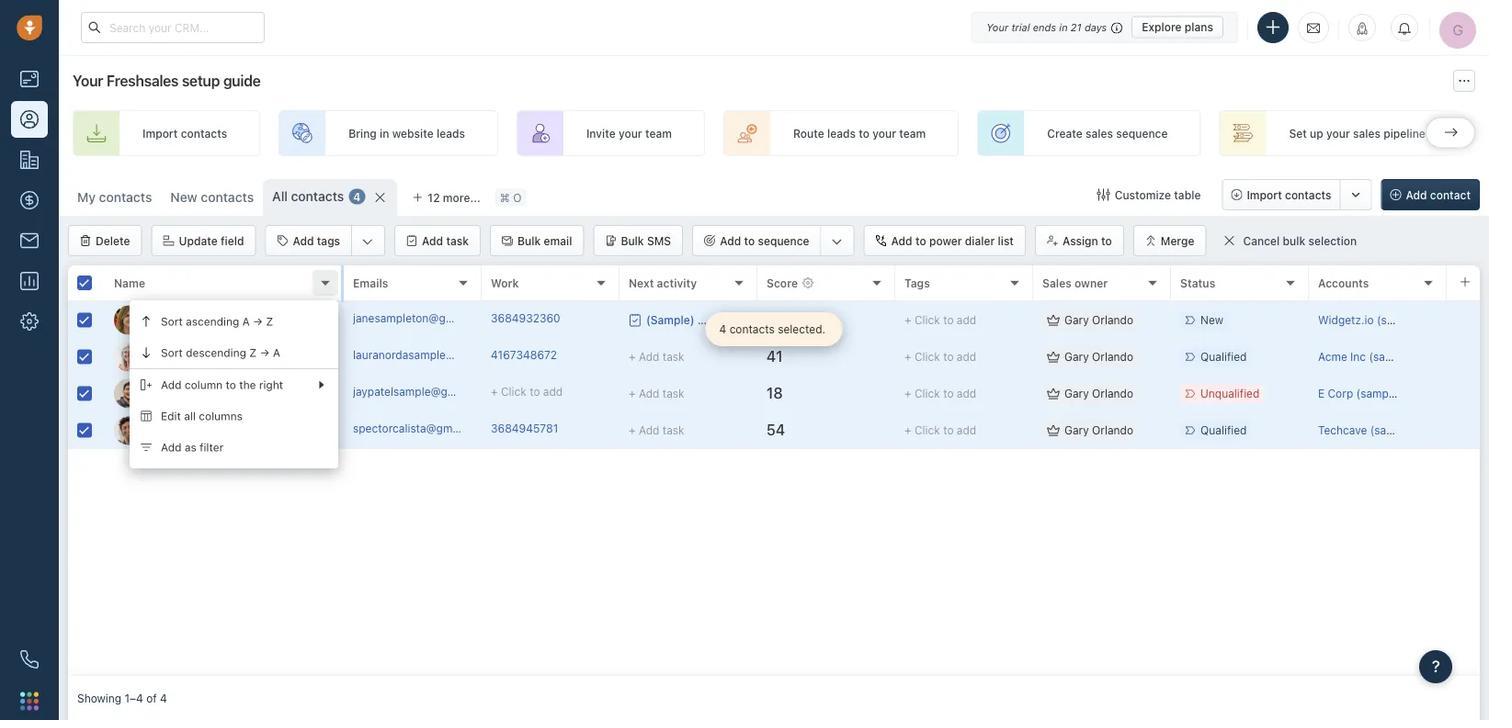 Task type: locate. For each thing, give the bounding box(es) containing it.
import contacts up "bulk" at the right top of the page
[[1247, 188, 1331, 201]]

2 sort from the top
[[161, 346, 183, 359]]

add as filter menu item
[[130, 432, 338, 463]]

orlando
[[1092, 314, 1133, 327], [1092, 351, 1133, 363], [1092, 387, 1133, 400], [1092, 424, 1133, 437]]

0 horizontal spatial leads
[[437, 127, 465, 140]]

2 + add task from the top
[[629, 387, 684, 400]]

(sample) for spector calista (sample)
[[247, 423, 301, 438]]

1 gary from the top
[[1064, 314, 1089, 327]]

in
[[1059, 21, 1068, 33], [380, 127, 389, 140]]

1 vertical spatial your
[[73, 72, 103, 90]]

3 + add task from the top
[[629, 424, 684, 437]]

contacts right my
[[99, 190, 152, 205]]

ends
[[1033, 21, 1056, 33]]

bulk inside button
[[621, 234, 644, 247]]

→ for z
[[253, 315, 263, 328]]

2 vertical spatial 4
[[160, 692, 167, 705]]

new up update
[[170, 190, 197, 205]]

0 horizontal spatial a
[[242, 315, 250, 328]]

bulk left email
[[518, 234, 541, 247]]

leads
[[437, 127, 465, 140], [827, 127, 856, 140]]

j image left jay
[[114, 379, 143, 409]]

→ up sort descending z → a "menu item" at the left of page
[[253, 315, 263, 328]]

1 sort from the top
[[161, 315, 183, 328]]

4 left "48"
[[719, 323, 726, 336]]

+ click to add for 54
[[904, 424, 976, 437]]

import contacts group
[[1222, 179, 1372, 210]]

leads inside route leads to your team link
[[827, 127, 856, 140]]

angle down image
[[362, 233, 373, 251]]

j image
[[114, 306, 143, 335], [114, 379, 143, 409]]

jane
[[151, 313, 180, 328]]

delete button
[[68, 225, 142, 256]]

0 vertical spatial import contacts
[[142, 127, 227, 140]]

click for 18
[[915, 387, 940, 400]]

sort for sort ascending a → z
[[161, 315, 183, 328]]

2 qualified from the top
[[1200, 424, 1247, 437]]

1 vertical spatial + add task
[[629, 387, 684, 400]]

your for your trial ends in 21 days
[[986, 21, 1009, 33]]

your right invite
[[619, 127, 642, 140]]

0 vertical spatial z
[[266, 315, 273, 328]]

1 bulk from the left
[[518, 234, 541, 247]]

sequence up score
[[758, 234, 809, 247]]

import for the import contacts 'button'
[[1247, 188, 1282, 201]]

z inside "menu item"
[[249, 346, 257, 359]]

0 horizontal spatial z
[[249, 346, 257, 359]]

4 cell from the top
[[1447, 413, 1484, 449]]

import contacts link
[[73, 110, 260, 156]]

container_wx8msf4aqz5i3rn1 image
[[1097, 188, 1110, 201], [629, 314, 642, 327], [1047, 424, 1060, 437]]

1–4
[[125, 692, 143, 705]]

1 horizontal spatial your
[[872, 127, 896, 140]]

new
[[170, 190, 197, 205], [1200, 314, 1223, 327]]

import down your freshsales setup guide
[[142, 127, 178, 140]]

1 vertical spatial new
[[1200, 314, 1223, 327]]

(sample) right the inc
[[1369, 351, 1415, 363]]

j image for jay patel (sample)
[[114, 379, 143, 409]]

dialer
[[965, 234, 995, 247]]

1 team from the left
[[645, 127, 672, 140]]

2 vertical spatial container_wx8msf4aqz5i3rn1 image
[[1047, 424, 1060, 437]]

angle down image
[[831, 233, 843, 251]]

0 horizontal spatial team
[[645, 127, 672, 140]]

add inside menu item
[[161, 441, 182, 454]]

sort inside menu item
[[161, 315, 183, 328]]

1 horizontal spatial in
[[1059, 21, 1068, 33]]

import contacts inside 'button'
[[1247, 188, 1331, 201]]

route leads to your team link
[[723, 110, 959, 156]]

setup
[[182, 72, 220, 90]]

→ for a
[[260, 346, 270, 359]]

1 vertical spatial in
[[380, 127, 389, 140]]

+ click to add for 41
[[904, 351, 976, 363]]

2 sales from the left
[[1353, 127, 1381, 140]]

all
[[272, 189, 288, 204]]

1 horizontal spatial z
[[266, 315, 273, 328]]

sort
[[161, 315, 183, 328], [161, 346, 183, 359]]

in right the bring
[[380, 127, 389, 140]]

4 right of
[[160, 692, 167, 705]]

import
[[142, 127, 178, 140], [1247, 188, 1282, 201]]

your for your freshsales setup guide
[[73, 72, 103, 90]]

press space to deselect this row. row containing 18
[[344, 376, 1484, 413]]

0 vertical spatial + add task
[[629, 351, 684, 364]]

contacts up 41
[[729, 323, 775, 336]]

0 vertical spatial sort
[[161, 315, 183, 328]]

→ inside menu item
[[253, 315, 263, 328]]

guide
[[223, 72, 261, 90]]

gary orlando
[[1064, 314, 1133, 327], [1064, 351, 1133, 363], [1064, 387, 1133, 400], [1064, 424, 1133, 437]]

1 qualified from the top
[[1200, 351, 1247, 363]]

3 gary orlando from the top
[[1064, 387, 1133, 400]]

1 horizontal spatial your
[[986, 21, 1009, 33]]

1 sales from the left
[[1086, 127, 1113, 140]]

bulk inside button
[[518, 234, 541, 247]]

2 your from the left
[[872, 127, 896, 140]]

task
[[446, 234, 469, 247], [663, 351, 684, 364], [663, 387, 684, 400], [663, 424, 684, 437]]

1 vertical spatial 4
[[719, 323, 726, 336]]

→ up right
[[260, 346, 270, 359]]

2 vertical spatial + add task
[[629, 424, 684, 437]]

1 horizontal spatial bulk
[[621, 234, 644, 247]]

1 j image from the top
[[114, 306, 143, 335]]

1 vertical spatial z
[[249, 346, 257, 359]]

customize
[[1115, 188, 1171, 201]]

1 vertical spatial sequence
[[758, 234, 809, 247]]

delete
[[96, 234, 130, 247]]

(sample) down e corp (sample) link
[[1370, 424, 1416, 437]]

1 vertical spatial a
[[273, 346, 280, 359]]

sort inside "menu item"
[[161, 346, 183, 359]]

1 horizontal spatial import
[[1247, 188, 1282, 201]]

import inside 'button'
[[1247, 188, 1282, 201]]

press space to deselect this row. row containing 48
[[344, 302, 1484, 339]]

sequence inside button
[[758, 234, 809, 247]]

ascending
[[186, 315, 239, 328]]

freshsales
[[106, 72, 179, 90]]

add inside group
[[293, 234, 314, 247]]

4 right all contacts link
[[353, 190, 361, 203]]

task inside button
[[446, 234, 469, 247]]

create sales sequence link
[[977, 110, 1201, 156]]

import up cancel at the right top
[[1247, 188, 1282, 201]]

(sample) up sort descending z → a "menu item" at the left of page
[[252, 313, 306, 328]]

21
[[1071, 21, 1082, 33]]

0 horizontal spatial your
[[73, 72, 103, 90]]

import contacts down setup
[[142, 127, 227, 140]]

2 bulk from the left
[[621, 234, 644, 247]]

0 vertical spatial →
[[253, 315, 263, 328]]

corp
[[1328, 387, 1353, 400]]

sort down jane
[[161, 346, 183, 359]]

cell for 18
[[1447, 376, 1484, 412]]

2 j image from the top
[[114, 379, 143, 409]]

add
[[1406, 188, 1427, 201], [293, 234, 314, 247], [422, 234, 443, 247], [720, 234, 741, 247], [891, 234, 912, 247], [639, 351, 659, 364], [161, 379, 182, 392], [639, 387, 659, 400], [639, 424, 659, 437], [161, 441, 182, 454]]

website
[[392, 127, 434, 140]]

+
[[904, 314, 911, 327], [904, 351, 911, 363], [629, 351, 636, 364], [491, 385, 498, 398], [904, 387, 911, 400], [629, 387, 636, 400], [904, 424, 911, 437], [629, 424, 636, 437]]

1 vertical spatial sort
[[161, 346, 183, 359]]

add for add to sequence
[[720, 234, 741, 247]]

gary orlando for 41
[[1064, 351, 1133, 363]]

contacts inside the import contacts 'button'
[[1285, 188, 1331, 201]]

row group containing 48
[[344, 302, 1484, 449]]

cell
[[1447, 302, 1484, 338], [1447, 339, 1484, 375], [1447, 376, 1484, 412], [1447, 413, 1484, 449]]

(sample) up the
[[229, 349, 283, 364]]

phone element
[[11, 642, 48, 678]]

1 horizontal spatial new
[[1200, 314, 1223, 327]]

import for import contacts link
[[142, 127, 178, 140]]

2 + click to add from the top
[[904, 351, 976, 363]]

2 gary from the top
[[1064, 351, 1089, 363]]

1 horizontal spatial team
[[899, 127, 926, 140]]

+ click to add
[[904, 314, 976, 327], [904, 351, 976, 363], [904, 387, 976, 400], [904, 424, 976, 437]]

1 vertical spatial qualified
[[1200, 424, 1247, 437]]

contact
[[1430, 188, 1471, 201]]

2 orlando from the top
[[1092, 351, 1133, 363]]

0 vertical spatial qualified
[[1200, 351, 1247, 363]]

0 vertical spatial import
[[142, 127, 178, 140]]

1 vertical spatial j image
[[114, 379, 143, 409]]

(sample) for jane sampleton (sample)
[[252, 313, 306, 328]]

3 + click to add from the top
[[904, 387, 976, 400]]

your left freshsales
[[73, 72, 103, 90]]

0 horizontal spatial in
[[380, 127, 389, 140]]

container_wx8msf4aqz5i3rn1 image
[[1223, 234, 1236, 247], [1047, 314, 1060, 327], [1047, 351, 1060, 364], [1047, 387, 1060, 400]]

janesampleton@gmail.com 3684932360
[[353, 312, 560, 325]]

contacts down setup
[[181, 127, 227, 140]]

1 vertical spatial import
[[1247, 188, 1282, 201]]

in left 21
[[1059, 21, 1068, 33]]

2 gary orlando from the top
[[1064, 351, 1133, 363]]

new down status at the top of page
[[1200, 314, 1223, 327]]

bring
[[348, 127, 377, 140]]

(sample) for acme inc (sample)
[[1369, 351, 1415, 363]]

add inside button
[[1406, 188, 1427, 201]]

4 orlando from the top
[[1092, 424, 1133, 437]]

create
[[1047, 127, 1083, 140]]

0 horizontal spatial sales
[[1086, 127, 1113, 140]]

0 vertical spatial sequence
[[1116, 127, 1168, 140]]

click for 54
[[915, 424, 940, 437]]

name column header
[[105, 266, 344, 302]]

1 horizontal spatial container_wx8msf4aqz5i3rn1 image
[[1047, 424, 1060, 437]]

(sample) right corp
[[1356, 387, 1402, 400]]

your right the up
[[1326, 127, 1350, 140]]

3 cell from the top
[[1447, 376, 1484, 412]]

1 horizontal spatial sales
[[1353, 127, 1381, 140]]

1 cell from the top
[[1447, 302, 1484, 338]]

+ add task
[[629, 351, 684, 364], [629, 387, 684, 400], [629, 424, 684, 437]]

menu
[[130, 301, 338, 469]]

+ add task for 54
[[629, 424, 684, 437]]

your left trial
[[986, 21, 1009, 33]]

sequence up customize at the top right of the page
[[1116, 127, 1168, 140]]

to inside group
[[744, 234, 755, 247]]

0 vertical spatial 4
[[353, 190, 361, 203]]

gary orlando for 54
[[1064, 424, 1133, 437]]

row group
[[68, 302, 344, 449], [344, 302, 1484, 449]]

add for add column to the right
[[161, 379, 182, 392]]

z up sort descending z → a "menu item" at the left of page
[[266, 315, 273, 328]]

status
[[1180, 277, 1215, 289]]

qualified
[[1200, 351, 1247, 363], [1200, 424, 1247, 437]]

4 gary from the top
[[1064, 424, 1089, 437]]

0 horizontal spatial import
[[142, 127, 178, 140]]

bulk left the sms
[[621, 234, 644, 247]]

sort up laura
[[161, 315, 183, 328]]

1 vertical spatial container_wx8msf4aqz5i3rn1 image
[[629, 314, 642, 327]]

2 row group from the left
[[344, 302, 1484, 449]]

0 vertical spatial container_wx8msf4aqz5i3rn1 image
[[1097, 188, 1110, 201]]

orlando for 41
[[1092, 351, 1133, 363]]

explore plans
[[1142, 21, 1213, 34]]

owner
[[1075, 277, 1108, 289]]

qualified down unqualified
[[1200, 424, 1247, 437]]

sort descending z → a
[[161, 346, 280, 359]]

qualified up unqualified
[[1200, 351, 1247, 363]]

1 horizontal spatial 4
[[353, 190, 361, 203]]

3 orlando from the top
[[1092, 387, 1133, 400]]

sequence
[[1116, 127, 1168, 140], [758, 234, 809, 247]]

add tags group
[[265, 225, 385, 256]]

gary for 54
[[1064, 424, 1089, 437]]

s image
[[114, 416, 143, 445]]

add tags
[[293, 234, 340, 247]]

4 gary orlando from the top
[[1064, 424, 1133, 437]]

norda
[[188, 349, 225, 364]]

1 vertical spatial import contacts
[[1247, 188, 1331, 201]]

add for add to power dialer list
[[891, 234, 912, 247]]

all contacts 4
[[272, 189, 361, 204]]

your right route
[[872, 127, 896, 140]]

lauranordasample@gmail.com link
[[353, 347, 509, 367]]

0 horizontal spatial bulk
[[518, 234, 541, 247]]

name row
[[68, 266, 344, 302]]

2 team from the left
[[899, 127, 926, 140]]

41
[[767, 348, 783, 365]]

qualified for 54
[[1200, 424, 1247, 437]]

→ inside "menu item"
[[260, 346, 270, 359]]

2 horizontal spatial 4
[[719, 323, 726, 336]]

1 horizontal spatial leads
[[827, 127, 856, 140]]

plans
[[1185, 21, 1213, 34]]

add for add as filter
[[161, 441, 182, 454]]

1 row group from the left
[[68, 302, 344, 449]]

your
[[986, 21, 1009, 33], [73, 72, 103, 90]]

sampleton
[[183, 313, 248, 328]]

my contacts button
[[68, 179, 161, 216], [77, 190, 152, 205]]

bulk for bulk email
[[518, 234, 541, 247]]

1 horizontal spatial sequence
[[1116, 127, 1168, 140]]

sort ascending a → z menu item
[[130, 306, 338, 337]]

add inside group
[[720, 234, 741, 247]]

0 vertical spatial in
[[1059, 21, 1068, 33]]

1 + add task from the top
[[629, 351, 684, 364]]

2 horizontal spatial your
[[1326, 127, 1350, 140]]

2 horizontal spatial container_wx8msf4aqz5i3rn1 image
[[1097, 188, 1110, 201]]

0 vertical spatial new
[[170, 190, 197, 205]]

jane sampleton (sample)
[[151, 313, 306, 328]]

0 horizontal spatial your
[[619, 127, 642, 140]]

contacts up cancel bulk selection
[[1285, 188, 1331, 201]]

task for 41
[[663, 351, 684, 364]]

a
[[242, 315, 250, 328], [273, 346, 280, 359]]

all
[[184, 410, 196, 423]]

1 vertical spatial →
[[260, 346, 270, 359]]

orlando for 54
[[1092, 424, 1133, 437]]

0 vertical spatial j image
[[114, 306, 143, 335]]

0 horizontal spatial import contacts
[[142, 127, 227, 140]]

grid containing 48
[[68, 264, 1484, 677]]

sales right "create"
[[1086, 127, 1113, 140]]

4167348672 link
[[491, 347, 557, 367]]

1 orlando from the top
[[1092, 314, 1133, 327]]

1 horizontal spatial import contacts
[[1247, 188, 1331, 201]]

e corp (sample)
[[1318, 387, 1402, 400]]

add to power dialer list
[[891, 234, 1014, 247]]

j image left jane
[[114, 306, 143, 335]]

to inside "button"
[[915, 234, 926, 247]]

janesampleton@gmail.com
[[353, 312, 492, 325]]

e
[[1318, 387, 1325, 400]]

sales left pipeline
[[1353, 127, 1381, 140]]

leads right route
[[827, 127, 856, 140]]

edit all columns menu item
[[130, 401, 338, 432]]

(sample) up columns
[[209, 386, 263, 401]]

of
[[146, 692, 157, 705]]

tags
[[904, 277, 930, 289]]

12 more... button
[[402, 185, 491, 210]]

3 gary from the top
[[1064, 387, 1089, 400]]

z up the
[[249, 346, 257, 359]]

grid
[[68, 264, 1484, 677]]

1 leads from the left
[[437, 127, 465, 140]]

1 horizontal spatial a
[[273, 346, 280, 359]]

your freshsales setup guide
[[73, 72, 261, 90]]

widgetz.io
[[1318, 314, 1374, 327]]

add inside "button"
[[891, 234, 912, 247]]

l image
[[114, 342, 143, 372]]

(sample) inside "link"
[[209, 386, 263, 401]]

acme
[[1318, 351, 1347, 363]]

import contacts for import contacts link
[[142, 127, 227, 140]]

phone image
[[20, 651, 39, 669]]

assign to button
[[1035, 225, 1124, 256]]

add column to the right
[[161, 379, 283, 392]]

click
[[915, 314, 940, 327], [915, 351, 940, 363], [501, 385, 526, 398], [915, 387, 940, 400], [915, 424, 940, 437]]

click for 41
[[915, 351, 940, 363]]

(sample) down right
[[247, 423, 301, 438]]

gary orlando for 18
[[1064, 387, 1133, 400]]

0 horizontal spatial new
[[170, 190, 197, 205]]

cell for 41
[[1447, 339, 1484, 375]]

z
[[266, 315, 273, 328], [249, 346, 257, 359]]

your
[[619, 127, 642, 140], [872, 127, 896, 140], [1326, 127, 1350, 140]]

invite your team
[[586, 127, 672, 140]]

0 vertical spatial your
[[986, 21, 1009, 33]]

1 gary orlando from the top
[[1064, 314, 1133, 327]]

leads right website
[[437, 127, 465, 140]]

bulk
[[518, 234, 541, 247], [621, 234, 644, 247]]

0 vertical spatial a
[[242, 315, 250, 328]]

new inside grid
[[1200, 314, 1223, 327]]

gary for 18
[[1064, 387, 1089, 400]]

bulk for bulk sms
[[621, 234, 644, 247]]

3684932360
[[491, 312, 560, 325]]

gary
[[1064, 314, 1089, 327], [1064, 351, 1089, 363], [1064, 387, 1089, 400], [1064, 424, 1089, 437]]

2 cell from the top
[[1447, 339, 1484, 375]]

2 leads from the left
[[827, 127, 856, 140]]

4 + click to add from the top
[[904, 424, 976, 437]]

press space to deselect this row. row containing 41
[[344, 339, 1484, 376]]

update field
[[179, 234, 244, 247]]

press space to deselect this row. row
[[68, 302, 344, 339], [344, 302, 1484, 339], [68, 339, 344, 376], [344, 339, 1484, 376], [68, 376, 344, 413], [344, 376, 1484, 413], [68, 413, 344, 449], [344, 413, 1484, 449]]

new contacts
[[170, 190, 254, 205]]

0 horizontal spatial sequence
[[758, 234, 809, 247]]



Task type: describe. For each thing, give the bounding box(es) containing it.
3 your from the left
[[1326, 127, 1350, 140]]

48
[[767, 311, 785, 329]]

the
[[239, 379, 256, 392]]

(sample) for e corp (sample)
[[1356, 387, 1402, 400]]

freshworks switcher image
[[20, 692, 39, 711]]

email
[[544, 234, 572, 247]]

3684932360 link
[[491, 311, 560, 330]]

+ click to add for 18
[[904, 387, 976, 400]]

add to sequence
[[720, 234, 809, 247]]

sort descending z → a menu item
[[130, 337, 338, 369]]

jaypatelsample@gmail.com
[[353, 385, 494, 398]]

gary for 41
[[1064, 351, 1089, 363]]

add for add tags
[[293, 234, 314, 247]]

a inside menu item
[[242, 315, 250, 328]]

customize table button
[[1085, 179, 1213, 210]]

jay patel (sample) link
[[151, 385, 263, 403]]

selection
[[1308, 235, 1357, 248]]

add tags button
[[266, 226, 351, 256]]

add task button
[[394, 225, 481, 256]]

next
[[629, 277, 654, 289]]

update
[[179, 234, 218, 247]]

(sample) for laura norda (sample)
[[229, 349, 283, 364]]

unqualified
[[1200, 387, 1260, 400]]

explore plans link
[[1132, 16, 1223, 38]]

o
[[513, 191, 522, 204]]

new for new
[[1200, 314, 1223, 327]]

up
[[1310, 127, 1323, 140]]

set up your sales pipeline link
[[1219, 110, 1459, 156]]

power
[[929, 234, 962, 247]]

add for 54
[[957, 424, 976, 437]]

contacts up field
[[201, 190, 254, 205]]

spector calista (sample) link
[[151, 421, 301, 440]]

(sample) for jay patel (sample)
[[209, 386, 263, 401]]

table
[[1174, 188, 1201, 201]]

bulk sms
[[621, 234, 671, 247]]

spector
[[151, 423, 199, 438]]

next activity
[[629, 277, 697, 289]]

qualified for 41
[[1200, 351, 1247, 363]]

(sample) up acme inc (sample) in the right of the page
[[1377, 314, 1423, 327]]

contacts right the all
[[291, 189, 344, 204]]

lauranordasample@gmail.com
[[353, 349, 509, 362]]

0 horizontal spatial container_wx8msf4aqz5i3rn1 image
[[629, 314, 642, 327]]

widgetz.io (sample) link
[[1318, 314, 1423, 327]]

my
[[77, 190, 96, 205]]

contacts inside import contacts link
[[181, 127, 227, 140]]

task for 18
[[663, 387, 684, 400]]

bring in website leads
[[348, 127, 465, 140]]

sms
[[647, 234, 671, 247]]

3684945781
[[491, 422, 558, 435]]

sort ascending a → z
[[161, 315, 273, 328]]

sort for sort descending z → a
[[161, 346, 183, 359]]

add contact button
[[1381, 179, 1480, 210]]

4 inside grid
[[719, 323, 726, 336]]

more...
[[443, 191, 480, 204]]

cell for 54
[[1447, 413, 1484, 449]]

edit all columns
[[161, 410, 243, 423]]

1 + click to add from the top
[[904, 314, 976, 327]]

tags
[[317, 234, 340, 247]]

your trial ends in 21 days
[[986, 21, 1107, 33]]

list
[[998, 234, 1014, 247]]

spectorcalista@gmail.com 3684945781
[[353, 422, 558, 435]]

container_wx8msf4aqz5i3rn1 image for qualified
[[1047, 351, 1060, 364]]

leads inside "bring in website leads" "link"
[[437, 127, 465, 140]]

email image
[[1307, 20, 1320, 35]]

spector calista (sample)
[[151, 423, 301, 438]]

activity
[[657, 277, 697, 289]]

press space to deselect this row. row containing jay patel (sample)
[[68, 376, 344, 413]]

accounts
[[1318, 277, 1369, 289]]

spectorcalista@gmail.com link
[[353, 421, 490, 440]]

18
[[767, 385, 783, 402]]

jay
[[151, 386, 172, 401]]

invite your team link
[[517, 110, 705, 156]]

⌘ o
[[500, 191, 522, 204]]

j image for jane sampleton (sample)
[[114, 306, 143, 335]]

inc
[[1350, 351, 1366, 363]]

3684945781 link
[[491, 421, 558, 440]]

name
[[114, 277, 145, 289]]

pipeline
[[1384, 127, 1426, 140]]

janesampleton@gmail.com link
[[353, 311, 492, 330]]

press space to deselect this row. row containing laura norda (sample)
[[68, 339, 344, 376]]

to inside menu
[[226, 379, 236, 392]]

merge button
[[1133, 225, 1206, 256]]

create sales sequence
[[1047, 127, 1168, 140]]

sequence for add to sequence
[[758, 234, 809, 247]]

add for 41
[[957, 351, 976, 363]]

techcave (sample) link
[[1318, 424, 1416, 437]]

add as filter
[[161, 441, 224, 454]]

selected.
[[778, 323, 825, 336]]

right
[[259, 379, 283, 392]]

4 inside all contacts 4
[[353, 190, 361, 203]]

add for add contact
[[1406, 188, 1427, 201]]

in inside "bring in website leads" "link"
[[380, 127, 389, 140]]

container_wx8msf4aqz5i3rn1 image for unqualified
[[1047, 387, 1060, 400]]

12 more...
[[428, 191, 480, 204]]

+ add task for 41
[[629, 351, 684, 364]]

set
[[1289, 127, 1307, 140]]

sequence for create sales sequence
[[1116, 127, 1168, 140]]

4167348672
[[491, 349, 557, 362]]

container_wx8msf4aqz5i3rn1 image inside "customize table" 'button'
[[1097, 188, 1110, 201]]

press space to deselect this row. row containing jane sampleton (sample)
[[68, 302, 344, 339]]

a inside "menu item"
[[273, 346, 280, 359]]

task for 54
[[663, 424, 684, 437]]

press space to deselect this row. row containing 54
[[344, 413, 1484, 449]]

edit
[[161, 410, 181, 423]]

add for 18
[[957, 387, 976, 400]]

work
[[491, 277, 519, 289]]

row group containing jane sampleton (sample)
[[68, 302, 344, 449]]

jane sampleton (sample) link
[[151, 311, 306, 330]]

add task
[[422, 234, 469, 247]]

cancel bulk selection
[[1243, 235, 1357, 248]]

update field button
[[151, 225, 256, 256]]

+ add task for 18
[[629, 387, 684, 400]]

1 your from the left
[[619, 127, 642, 140]]

laura norda (sample) link
[[151, 348, 283, 366]]

route leads to your team
[[793, 127, 926, 140]]

z inside menu item
[[266, 315, 273, 328]]

techcave (sample)
[[1318, 424, 1416, 437]]

menu containing sort ascending a → z
[[130, 301, 338, 469]]

e corp (sample) link
[[1318, 387, 1402, 400]]

contacts inside grid
[[729, 323, 775, 336]]

bulk sms button
[[593, 225, 683, 256]]

import contacts button
[[1222, 179, 1341, 210]]

import contacts for the import contacts 'button'
[[1247, 188, 1331, 201]]

0 horizontal spatial 4
[[160, 692, 167, 705]]

press space to deselect this row. row containing spector calista (sample)
[[68, 413, 344, 449]]

as
[[185, 441, 196, 454]]

jaypatelsample@gmail.com link
[[353, 384, 494, 404]]

new for new contacts
[[170, 190, 197, 205]]

4 contacts selected.
[[719, 323, 825, 336]]

add contact
[[1406, 188, 1471, 201]]

orlando for 18
[[1092, 387, 1133, 400]]

techcave
[[1318, 424, 1367, 437]]

container_wx8msf4aqz5i3rn1 image for new
[[1047, 314, 1060, 327]]

columns
[[199, 410, 243, 423]]

customize table
[[1115, 188, 1201, 201]]

Search your CRM... text field
[[81, 12, 265, 43]]

trial
[[1011, 21, 1030, 33]]

add for add task
[[422, 234, 443, 247]]

bulk email button
[[490, 225, 584, 256]]

add to sequence group
[[692, 225, 854, 256]]



Task type: vqa. For each thing, say whether or not it's contained in the screenshot.
Add task's Add
yes



